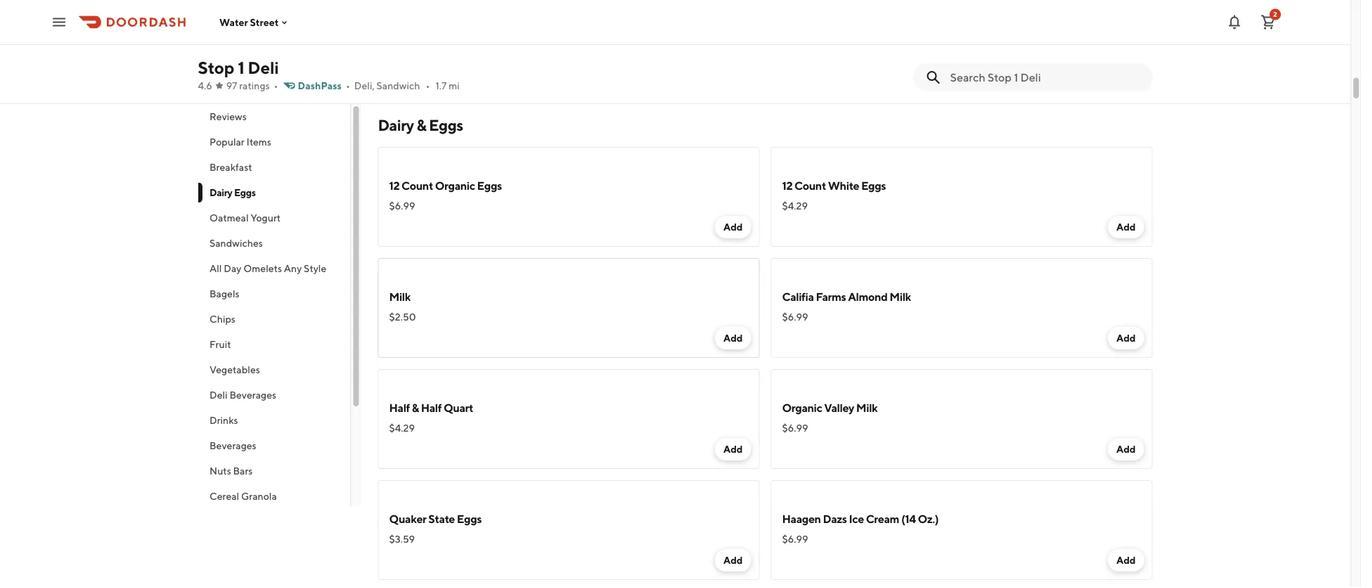 Task type: vqa. For each thing, say whether or not it's contained in the screenshot.
DAZS
yes



Task type: locate. For each thing, give the bounding box(es) containing it.
cream
[[866, 512, 899, 526]]

$6.99 down 12 count organic eggs
[[389, 200, 415, 212]]

$6.99 down haagen
[[782, 533, 808, 545]]

0 horizontal spatial deli
[[209, 389, 227, 401]]

oatmeal yogurt
[[209, 212, 280, 224]]

•
[[274, 80, 278, 91], [346, 80, 350, 91], [426, 80, 430, 91]]

milk
[[389, 290, 411, 303], [889, 290, 911, 303], [856, 401, 878, 414]]

• left 1.7 in the left of the page
[[426, 80, 430, 91]]

2 horizontal spatial •
[[426, 80, 430, 91]]

12 for 12 count organic eggs
[[389, 179, 400, 192]]

0 horizontal spatial half
[[389, 401, 410, 414]]

add for organic
[[723, 221, 743, 233]]

1 horizontal spatial $4.29
[[782, 200, 808, 212]]

add button for white
[[1108, 216, 1144, 238]]

water
[[219, 16, 248, 28]]

1 horizontal spatial $6.00
[[782, 40, 810, 51]]

1 horizontal spatial organic
[[782, 401, 822, 414]]

$4.29
[[782, 200, 808, 212], [389, 422, 415, 434]]

1 vertical spatial beverages
[[209, 440, 256, 451]]

add button for organic
[[715, 216, 751, 238]]

dairy up "oatmeal"
[[209, 187, 232, 198]]

organic left valley
[[782, 401, 822, 414]]

$4.29 down half & half quart at the left of page
[[389, 422, 415, 434]]

yogurt
[[250, 212, 280, 224]]

1 12 from the left
[[389, 179, 400, 192]]

1 vertical spatial &
[[412, 401, 419, 414]]

12 left white
[[782, 179, 792, 192]]

oz.)
[[918, 512, 939, 526]]

califia
[[782, 290, 814, 303]]

0 horizontal spatial 12
[[389, 179, 400, 192]]

0 vertical spatial beverages
[[229, 389, 276, 401]]

dairy
[[378, 116, 414, 134], [209, 187, 232, 198]]

bagels
[[209, 288, 239, 299]]

12 for 12 count white eggs
[[782, 179, 792, 192]]

add button for eggs
[[715, 549, 751, 572]]

water street
[[219, 16, 279, 28]]

drinks button
[[198, 408, 350, 433]]

&
[[416, 116, 426, 134], [412, 401, 419, 414]]

0 vertical spatial organic
[[435, 179, 475, 192]]

deli, sandwich • 1.7 mi
[[354, 80, 460, 91]]

2 count from the left
[[794, 179, 826, 192]]

1 count from the left
[[401, 179, 433, 192]]

$6.00
[[389, 40, 417, 51], [782, 40, 810, 51]]

• right ratings
[[274, 80, 278, 91]]

count left white
[[794, 179, 826, 192]]

eggs
[[429, 116, 463, 134], [477, 179, 502, 192], [861, 179, 886, 192], [234, 187, 255, 198], [457, 512, 482, 526]]

$4.29 for 12
[[782, 200, 808, 212]]

add for half
[[723, 443, 743, 455]]

0 vertical spatial $4.29
[[782, 200, 808, 212]]

beverages down vegetables
[[229, 389, 276, 401]]

3 • from the left
[[426, 80, 430, 91]]

cereal
[[209, 490, 239, 502]]

dairy down sandwich
[[378, 116, 414, 134]]

1 horizontal spatial milk
[[856, 401, 878, 414]]

califia farms almond milk
[[782, 290, 911, 303]]

97
[[226, 80, 237, 91]]

add for white
[[1116, 221, 1136, 233]]

half
[[389, 401, 410, 414], [421, 401, 442, 414]]

valley
[[824, 401, 854, 414]]

omelets
[[243, 263, 282, 274]]

dazs
[[823, 512, 847, 526]]

beverages
[[229, 389, 276, 401], [209, 440, 256, 451]]

1 vertical spatial $4.29
[[389, 422, 415, 434]]

sandwiches button
[[198, 231, 350, 256]]

nuts bars button
[[198, 458, 350, 484]]

0 horizontal spatial •
[[274, 80, 278, 91]]

& down deli, sandwich • 1.7 mi
[[416, 116, 426, 134]]

1 vertical spatial dairy
[[209, 187, 232, 198]]

stop
[[198, 57, 234, 77]]

haagen dazs ice cream (14 oz.)
[[782, 512, 939, 526]]

add for eggs
[[723, 554, 743, 566]]

sandwich
[[376, 80, 420, 91]]

count down dairy & eggs
[[401, 179, 433, 192]]

$6.99 down organic valley milk
[[782, 422, 808, 434]]

12 down dairy & eggs
[[389, 179, 400, 192]]

1 horizontal spatial 12
[[782, 179, 792, 192]]

items
[[246, 136, 271, 148]]

count
[[401, 179, 433, 192], [794, 179, 826, 192]]

milk right almond
[[889, 290, 911, 303]]

0 horizontal spatial $4.29
[[389, 422, 415, 434]]

0 horizontal spatial dairy
[[209, 187, 232, 198]]

breakfast
[[209, 161, 252, 173]]

all
[[209, 263, 221, 274]]

oatmeal
[[209, 212, 248, 224]]

add
[[1116, 61, 1136, 72], [723, 221, 743, 233], [1116, 221, 1136, 233], [723, 332, 743, 344], [1116, 332, 1136, 344], [723, 443, 743, 455], [1116, 443, 1136, 455], [723, 554, 743, 566], [1116, 554, 1136, 566]]

(14
[[901, 512, 916, 526]]

add button
[[1108, 56, 1144, 78], [715, 216, 751, 238], [1108, 216, 1144, 238], [715, 327, 751, 349], [1108, 327, 1144, 349], [715, 438, 751, 460], [1108, 438, 1144, 460], [715, 549, 751, 572], [1108, 549, 1144, 572]]

1 horizontal spatial half
[[421, 401, 442, 414]]

1 horizontal spatial •
[[346, 80, 350, 91]]

12
[[389, 179, 400, 192], [782, 179, 792, 192]]

0 horizontal spatial $6.00
[[389, 40, 417, 51]]

1 • from the left
[[274, 80, 278, 91]]

1 half from the left
[[389, 401, 410, 414]]

Item Search search field
[[950, 70, 1141, 85]]

$6.99 down califia
[[782, 311, 808, 323]]

1 vertical spatial organic
[[782, 401, 822, 414]]

drinks
[[209, 414, 238, 426]]

2 button
[[1254, 8, 1282, 36]]

organic down dairy & eggs
[[435, 179, 475, 192]]

1
[[238, 57, 244, 77]]

& left quart
[[412, 401, 419, 414]]

milk up $2.50
[[389, 290, 411, 303]]

• for 97 ratings •
[[274, 80, 278, 91]]

vegetables button
[[198, 357, 350, 382]]

2 12 from the left
[[782, 179, 792, 192]]

nuts bars
[[209, 465, 252, 477]]

fruit
[[209, 338, 231, 350]]

0 vertical spatial &
[[416, 116, 426, 134]]

1 horizontal spatial count
[[794, 179, 826, 192]]

open menu image
[[51, 14, 67, 31]]

organic
[[435, 179, 475, 192], [782, 401, 822, 414]]

1 horizontal spatial dairy
[[378, 116, 414, 134]]

dashpass •
[[298, 80, 350, 91]]

stop 1 deli
[[198, 57, 279, 77]]

deli
[[248, 57, 279, 77], [209, 389, 227, 401]]

0 horizontal spatial count
[[401, 179, 433, 192]]

add button for ice
[[1108, 549, 1144, 572]]

deli beverages button
[[198, 382, 350, 408]]

$6.99
[[389, 200, 415, 212], [782, 311, 808, 323], [782, 422, 808, 434], [782, 533, 808, 545]]

1 vertical spatial deli
[[209, 389, 227, 401]]

deli up drinks
[[209, 389, 227, 401]]

• left deli,
[[346, 80, 350, 91]]

water street button
[[219, 16, 290, 28]]

deli up ratings
[[248, 57, 279, 77]]

& for dairy
[[416, 116, 426, 134]]

milk right valley
[[856, 401, 878, 414]]

0 vertical spatial dairy
[[378, 116, 414, 134]]

1.7
[[435, 80, 447, 91]]

add button for milk
[[1108, 438, 1144, 460]]

0 horizontal spatial milk
[[389, 290, 411, 303]]

breakfast button
[[198, 155, 350, 180]]

$4.29 down 12 count white eggs
[[782, 200, 808, 212]]

12 count white eggs
[[782, 179, 886, 192]]

white
[[828, 179, 859, 192]]

state
[[428, 512, 455, 526]]

beverages up nuts bars
[[209, 440, 256, 451]]

1 horizontal spatial deli
[[248, 57, 279, 77]]



Task type: describe. For each thing, give the bounding box(es) containing it.
ice
[[849, 512, 864, 526]]

street
[[250, 16, 279, 28]]

$6.99 for organic
[[782, 422, 808, 434]]

0 vertical spatial deli
[[248, 57, 279, 77]]

haagen
[[782, 512, 821, 526]]

deli,
[[354, 80, 375, 91]]

all day omelets any style
[[209, 263, 326, 274]]

almond
[[848, 290, 888, 303]]

$6.99 for haagen
[[782, 533, 808, 545]]

quaker
[[389, 512, 426, 526]]

2 items, open order cart image
[[1260, 14, 1277, 31]]

nuts
[[209, 465, 231, 477]]

quaker state eggs
[[389, 512, 482, 526]]

bars
[[233, 465, 252, 477]]

1 $6.00 from the left
[[389, 40, 417, 51]]

bagels button
[[198, 281, 350, 307]]

12 count organic eggs
[[389, 179, 502, 192]]

2
[[1273, 10, 1277, 18]]

add for ice
[[1116, 554, 1136, 566]]

deli inside button
[[209, 389, 227, 401]]

chips button
[[198, 307, 350, 332]]

2 $6.00 from the left
[[782, 40, 810, 51]]

reviews
[[209, 111, 246, 122]]

deli beverages
[[209, 389, 276, 401]]

$3.59
[[389, 533, 415, 545]]

fruit button
[[198, 332, 350, 357]]

notification bell image
[[1226, 14, 1243, 31]]

cereal granola button
[[198, 484, 350, 509]]

beverages button
[[198, 433, 350, 458]]

$2.50
[[389, 311, 416, 323]]

dairy for dairy eggs
[[209, 187, 232, 198]]

chips
[[209, 313, 235, 325]]

popular
[[209, 136, 244, 148]]

97 ratings •
[[226, 80, 278, 91]]

granola
[[241, 490, 277, 502]]

popular items button
[[198, 129, 350, 155]]

sandwiches
[[209, 237, 262, 249]]

dairy for dairy & eggs
[[378, 116, 414, 134]]

vegetables
[[209, 364, 260, 375]]

add for almond
[[1116, 332, 1136, 344]]

dairy eggs
[[209, 187, 255, 198]]

dashpass
[[298, 80, 342, 91]]

popular items
[[209, 136, 271, 148]]

half & half quart
[[389, 401, 473, 414]]

add for milk
[[1116, 443, 1136, 455]]

count for organic
[[401, 179, 433, 192]]

$6.99 for califia
[[782, 311, 808, 323]]

mi
[[449, 80, 460, 91]]

dairy & eggs
[[378, 116, 463, 134]]

4.6
[[198, 80, 212, 91]]

add button for half
[[715, 438, 751, 460]]

quart
[[444, 401, 473, 414]]

reviews button
[[198, 104, 350, 129]]

$6.99 for 12
[[389, 200, 415, 212]]

• for deli, sandwich • 1.7 mi
[[426, 80, 430, 91]]

2 horizontal spatial milk
[[889, 290, 911, 303]]

ratings
[[239, 80, 270, 91]]

2 half from the left
[[421, 401, 442, 414]]

count for white
[[794, 179, 826, 192]]

all day omelets any style button
[[198, 256, 350, 281]]

0 horizontal spatial organic
[[435, 179, 475, 192]]

style
[[303, 263, 326, 274]]

$4.29 for half
[[389, 422, 415, 434]]

day
[[223, 263, 241, 274]]

oatmeal yogurt button
[[198, 205, 350, 231]]

any
[[284, 263, 301, 274]]

2 • from the left
[[346, 80, 350, 91]]

cereal granola
[[209, 490, 277, 502]]

add button for almond
[[1108, 327, 1144, 349]]

& for half
[[412, 401, 419, 414]]

organic valley milk
[[782, 401, 878, 414]]

farms
[[816, 290, 846, 303]]



